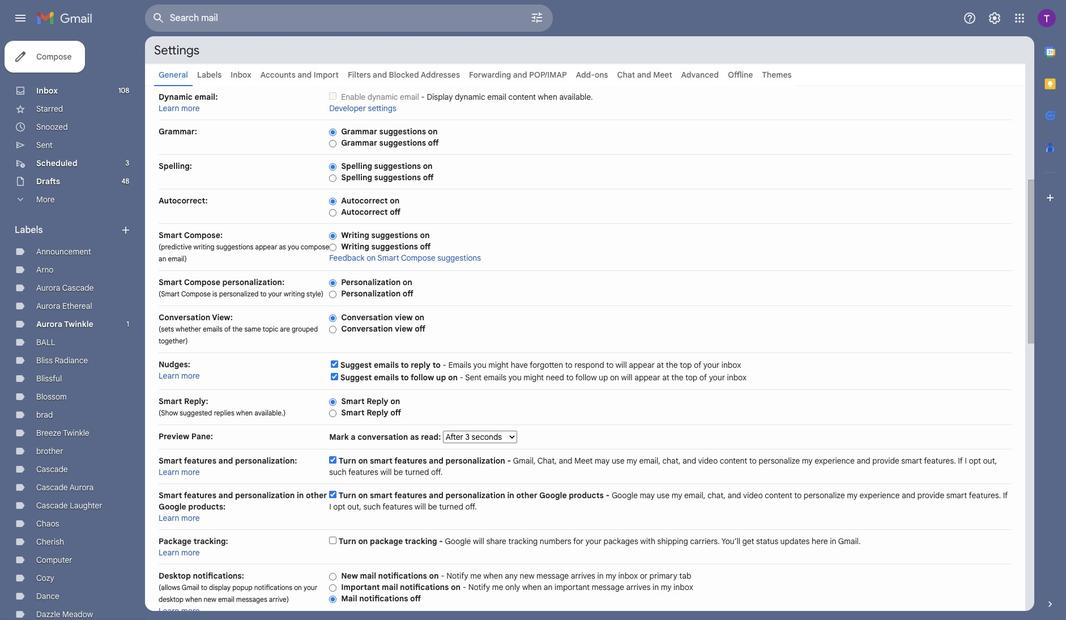 Task type: describe. For each thing, give the bounding box(es) containing it.
have
[[511, 360, 528, 370]]

dazzle meadow link
[[36, 609, 93, 620]]

2 vertical spatial the
[[672, 372, 684, 383]]

conversation for conversation view: (sets whether emails of the same topic are grouped together)
[[159, 312, 210, 323]]

personalization off
[[341, 289, 414, 299]]

packages
[[604, 536, 639, 546]]

turned inside gmail, chat, and meet may use my email, chat, and video content to personalize my experience and provide smart features. if i opt out, such features will be turned off.
[[405, 467, 429, 477]]

experience inside gmail, chat, and meet may use my email, chat, and video content to personalize my experience and provide smart features. if i opt out, such features will be turned off.
[[815, 456, 855, 466]]

0 vertical spatial top
[[680, 360, 692, 370]]

off for mail notifications off
[[410, 593, 421, 604]]

search mail image
[[149, 8, 169, 28]]

features. inside google may use my email, chat, and video content to personalize my experience and provide smart features. if i opt out, such features will be turned off.
[[970, 490, 1002, 501]]

pane:
[[192, 431, 213, 442]]

google inside google may use my email, chat, and video content to personalize my experience and provide smart features. if i opt out, such features will be turned off.
[[612, 490, 638, 501]]

forwarding and pop/imap link
[[469, 70, 567, 80]]

use inside google may use my email, chat, and video content to personalize my experience and provide smart features. if i opt out, such features will be turned off.
[[657, 490, 670, 501]]

2 horizontal spatial email
[[488, 92, 507, 102]]

learn more link for smart features and personalization in other google products:
[[159, 513, 200, 523]]

grammar for grammar suggestions on
[[341, 126, 378, 137]]

0 vertical spatial meet
[[654, 70, 673, 80]]

mail notifications off
[[341, 593, 421, 604]]

brad link
[[36, 410, 53, 420]]

learn more link for nudges:
[[159, 371, 200, 381]]

spelling:
[[159, 161, 192, 171]]

turn on smart features and personalization in other google products -
[[339, 490, 612, 501]]

more inside package tracking: learn more
[[181, 548, 200, 558]]

suggest for suggest emails to follow up on - sent emails you might need to follow up on will appear at the top of your inbox
[[341, 372, 372, 383]]

smart for smart reply: (show suggested replies when available.)
[[159, 396, 182, 406]]

you'll
[[722, 536, 741, 546]]

1 horizontal spatial new
[[520, 571, 535, 581]]

provide inside gmail, chat, and meet may use my email, chat, and video content to personalize my experience and provide smart features. if i opt out, such features will be turned off.
[[873, 456, 900, 466]]

grammar for grammar suggestions off
[[341, 138, 378, 148]]

autocorrect:
[[159, 196, 208, 206]]

me for when
[[471, 571, 482, 581]]

gmail image
[[36, 7, 98, 29]]

email inside desktop notifications: (allows gmail to display popup notifications on your desktop when new email messages arrive) learn more
[[218, 595, 235, 604]]

cascade for cascade link
[[36, 464, 68, 474]]

features down read:
[[395, 456, 427, 466]]

Mail notifications off radio
[[329, 595, 337, 604]]

personalization: inside smart features and personalization: learn more
[[235, 456, 297, 466]]

i inside gmail, chat, and meet may use my email, chat, and video content to personalize my experience and provide smart features. if i opt out, such features will be turned off.
[[966, 456, 968, 466]]

desktop
[[159, 571, 191, 581]]

dynamic
[[159, 92, 193, 102]]

smart features and personalization: learn more
[[159, 456, 297, 477]]

chat, inside google may use my email, chat, and video content to personalize my experience and provide smart features. if i opt out, such features will be turned off.
[[708, 490, 726, 501]]

dazzle
[[36, 609, 60, 620]]

2 vertical spatial appear
[[635, 372, 661, 383]]

autocorrect off
[[341, 207, 401, 217]]

learn inside package tracking: learn more
[[159, 548, 179, 558]]

scheduled
[[36, 158, 77, 168]]

email:
[[195, 92, 218, 102]]

same
[[245, 325, 261, 333]]

and inside the smart features and personalization in other google products: learn more
[[219, 490, 233, 501]]

carriers.
[[691, 536, 720, 546]]

1 vertical spatial sent
[[465, 372, 482, 383]]

spelling suggestions on
[[341, 161, 433, 171]]

when inside smart reply: (show suggested replies when available.)
[[236, 409, 253, 417]]

desktop notifications: (allows gmail to display popup notifications on your desktop when new email messages arrive) learn more
[[159, 571, 318, 616]]

as inside smart compose: (predictive writing suggestions appear as you compose an email)
[[279, 243, 286, 251]]

your inside smart compose personalization: (smart compose is personalized to your writing style)
[[268, 290, 282, 298]]

48
[[122, 177, 129, 185]]

aurora for aurora cascade
[[36, 283, 60, 293]]

opt inside gmail, chat, and meet may use my email, chat, and video content to personalize my experience and provide smart features. if i opt out, such features will be turned off.
[[970, 456, 982, 466]]

Grammar suggestions on radio
[[329, 128, 337, 137]]

forgotten
[[530, 360, 564, 370]]

aurora twinkle link
[[36, 319, 93, 329]]

chat and meet link
[[618, 70, 673, 80]]

view for on
[[395, 312, 413, 323]]

when right only
[[523, 582, 542, 592]]

New mail notifications on radio
[[329, 572, 337, 581]]

learn inside desktop notifications: (allows gmail to display popup notifications on your desktop when new email messages arrive) learn more
[[159, 606, 179, 616]]

personalization: inside smart compose personalization: (smart compose is personalized to your writing style)
[[223, 277, 285, 287]]

opt inside google may use my email, chat, and video content to personalize my experience and provide smart features. if i opt out, such features will be turned off.
[[333, 502, 346, 512]]

email, inside gmail, chat, and meet may use my email, chat, and video content to personalize my experience and provide smart features. if i opt out, such features will be turned off.
[[640, 456, 661, 466]]

aurora cascade link
[[36, 283, 94, 293]]

features inside the smart features and personalization in other google products: learn more
[[184, 490, 217, 501]]

snoozed
[[36, 122, 68, 132]]

1 vertical spatial appear
[[629, 360, 655, 370]]

the inside the conversation view: (sets whether emails of the same topic are grouped together)
[[233, 325, 243, 333]]

accounts
[[261, 70, 296, 80]]

3
[[126, 159, 129, 167]]

blissful link
[[36, 374, 62, 384]]

package
[[159, 536, 192, 546]]

important mail notifications on - notify me only when an important message arrives in my inbox
[[341, 582, 694, 592]]

0 vertical spatial arrives
[[571, 571, 596, 581]]

snoozed link
[[36, 122, 68, 132]]

provide inside google may use my email, chat, and video content to personalize my experience and provide smart features. if i opt out, such features will be turned off.
[[918, 490, 945, 501]]

on inside desktop notifications: (allows gmail to display popup notifications on your desktop when new email messages arrive) learn more
[[294, 583, 302, 592]]

computer
[[36, 555, 72, 565]]

available.)
[[255, 409, 286, 417]]

smart compose: (predictive writing suggestions appear as you compose an email)
[[159, 230, 329, 263]]

Autocorrect on radio
[[329, 197, 337, 206]]

off for conversation view off
[[415, 324, 426, 334]]

features down turn on smart features and personalization -
[[395, 490, 427, 501]]

personalization inside the smart features and personalization in other google products: learn more
[[235, 490, 295, 501]]

labels for labels "link"
[[197, 70, 222, 80]]

labels navigation
[[0, 36, 145, 620]]

new
[[341, 571, 358, 581]]

i inside google may use my email, chat, and video content to personalize my experience and provide smart features. if i opt out, such features will be turned off.
[[329, 502, 331, 512]]

general link
[[159, 70, 188, 80]]

learn more link for dynamic email:
[[159, 103, 200, 113]]

1 vertical spatial top
[[686, 372, 698, 383]]

writing inside smart compose: (predictive writing suggestions appear as you compose an email)
[[194, 243, 215, 251]]

inbox inside labels navigation
[[36, 86, 58, 96]]

off. inside google may use my email, chat, and video content to personalize my experience and provide smart features. if i opt out, such features will be turned off.
[[466, 502, 477, 512]]

if inside google may use my email, chat, and video content to personalize my experience and provide smart features. if i opt out, such features will be turned off.
[[1004, 490, 1009, 501]]

me for only
[[492, 582, 504, 592]]

video inside gmail, chat, and meet may use my email, chat, and video content to personalize my experience and provide smart features. if i opt out, such features will be turned off.
[[699, 456, 718, 466]]

style)
[[307, 290, 324, 298]]

dynamic email: learn more
[[159, 92, 218, 113]]

together)
[[159, 337, 188, 345]]

labels heading
[[15, 224, 120, 236]]

(smart
[[159, 290, 180, 298]]

1 vertical spatial inbox link
[[36, 86, 58, 96]]

arrive)
[[269, 595, 289, 604]]

compose up is
[[184, 277, 220, 287]]

1 horizontal spatial inbox
[[231, 70, 252, 80]]

add-ons link
[[576, 70, 608, 80]]

more inside smart features and personalization: learn more
[[181, 467, 200, 477]]

content inside gmail, chat, and meet may use my email, chat, and video content to personalize my experience and provide smart features. if i opt out, such features will be turned off.
[[720, 456, 748, 466]]

reply for off
[[367, 408, 389, 418]]

appear inside smart compose: (predictive writing suggestions appear as you compose an email)
[[255, 243, 277, 251]]

smart down writing suggestions off
[[378, 253, 399, 263]]

dance
[[36, 591, 59, 601]]

suggestions for spelling suggestions off
[[374, 172, 421, 183]]

1 vertical spatial at
[[663, 372, 670, 383]]

drafts link
[[36, 176, 60, 186]]

get
[[743, 536, 755, 546]]

1 vertical spatial as
[[410, 432, 419, 442]]

1 tracking from the left
[[405, 536, 437, 546]]

writing for writing suggestions off
[[341, 241, 369, 252]]

an for important
[[544, 582, 553, 592]]

2 vertical spatial of
[[700, 372, 707, 383]]

learn inside smart features and personalization: learn more
[[159, 467, 179, 477]]

starred link
[[36, 104, 63, 114]]

google left share
[[445, 536, 471, 546]]

gmail.
[[839, 536, 861, 546]]

feedback on smart compose suggestions
[[329, 253, 481, 263]]

0 horizontal spatial message
[[537, 571, 569, 581]]

new mail notifications on - notify me when any new message arrives in my inbox or primary tab
[[341, 571, 692, 581]]

Writing suggestions on radio
[[329, 232, 337, 240]]

mail for important
[[382, 582, 398, 592]]

emails inside the conversation view: (sets whether emails of the same topic are grouped together)
[[203, 325, 223, 333]]

2 tracking from the left
[[509, 536, 538, 546]]

out, inside gmail, chat, and meet may use my email, chat, and video content to personalize my experience and provide smart features. if i opt out, such features will be turned off.
[[984, 456, 998, 466]]

such inside google may use my email, chat, and video content to personalize my experience and provide smart features. if i opt out, such features will be turned off.
[[364, 502, 381, 512]]

aurora cascade
[[36, 283, 94, 293]]

labels for labels heading
[[15, 224, 43, 236]]

emails left the reply
[[374, 360, 399, 370]]

1 follow from the left
[[411, 372, 434, 383]]

cascade laughter
[[36, 501, 102, 511]]

ball
[[36, 337, 55, 347]]

display
[[427, 92, 453, 102]]

1 dynamic from the left
[[368, 92, 398, 102]]

writing suggestions on
[[341, 230, 430, 240]]

more inside desktop notifications: (allows gmail to display popup notifications on your desktop when new email messages arrive) learn more
[[181, 606, 200, 616]]

desktop
[[159, 595, 184, 604]]

sent inside labels navigation
[[36, 140, 53, 150]]

2 horizontal spatial you
[[509, 372, 522, 383]]

google left products
[[540, 490, 567, 501]]

reply
[[411, 360, 431, 370]]

more inside dynamic email: learn more
[[181, 103, 200, 113]]

chat and meet
[[618, 70, 673, 80]]

autocorrect for autocorrect off
[[341, 207, 388, 217]]

brad
[[36, 410, 53, 420]]

suggestions for writing suggestions off
[[372, 241, 418, 252]]

more inside the smart features and personalization in other google products: learn more
[[181, 513, 200, 523]]

notify for notify me only when an important message arrives in my inbox
[[469, 582, 490, 592]]

smart for smart reply off
[[341, 408, 365, 418]]

filters and blocked addresses link
[[348, 70, 460, 80]]

an for email)
[[159, 255, 166, 263]]

add-
[[576, 70, 595, 80]]

conversation view on
[[341, 312, 425, 323]]

filters and blocked addresses
[[348, 70, 460, 80]]

aurora ethereal link
[[36, 301, 92, 311]]

may inside gmail, chat, and meet may use my email, chat, and video content to personalize my experience and provide smart features. if i opt out, such features will be turned off.
[[595, 456, 610, 466]]

Search mail text field
[[170, 12, 499, 24]]

blossom
[[36, 392, 67, 402]]

settings
[[154, 42, 200, 58]]

cascade link
[[36, 464, 68, 474]]

display
[[209, 583, 231, 592]]

compose left is
[[181, 290, 211, 298]]

need
[[546, 372, 565, 383]]

view for off
[[395, 324, 413, 334]]

3 turn from the top
[[339, 536, 356, 546]]

advanced search options image
[[526, 6, 549, 29]]

primary
[[650, 571, 678, 581]]

more button
[[0, 190, 136, 209]]

suggestions for spelling suggestions on
[[374, 161, 421, 171]]

ons
[[595, 70, 608, 80]]

off for writing suggestions off
[[420, 241, 431, 252]]

Autocorrect off radio
[[329, 208, 337, 217]]

nudges: learn more
[[159, 359, 200, 381]]

forwarding
[[469, 70, 511, 80]]

to inside desktop notifications: (allows gmail to display popup notifications on your desktop when new email messages arrive) learn more
[[201, 583, 207, 592]]

suggestions for grammar suggestions on
[[380, 126, 426, 137]]

1 vertical spatial might
[[524, 372, 544, 383]]

gmail, chat, and meet may use my email, chat, and video content to personalize my experience and provide smart features. if i opt out, such features will be turned off.
[[329, 456, 998, 477]]

products
[[569, 490, 604, 501]]

you for emails
[[474, 360, 487, 370]]

smart reply: (show suggested replies when available.)
[[159, 396, 286, 417]]

1 horizontal spatial message
[[592, 582, 625, 592]]

support image
[[964, 11, 977, 25]]

features inside gmail, chat, and meet may use my email, chat, and video content to personalize my experience and provide smart features. if i opt out, such features will be turned off.
[[349, 467, 379, 477]]

video inside google may use my email, chat, and video content to personalize my experience and provide smart features. if i opt out, such features will be turned off.
[[744, 490, 763, 501]]

notifications inside desktop notifications: (allows gmail to display popup notifications on your desktop when new email messages arrive) learn more
[[254, 583, 293, 592]]

Conversation view on radio
[[329, 314, 337, 322]]

bliss
[[36, 355, 53, 366]]



Task type: vqa. For each thing, say whether or not it's contained in the screenshot.


Task type: locate. For each thing, give the bounding box(es) containing it.
main menu image
[[14, 11, 27, 25]]

grammar right grammar suggestions off option
[[341, 138, 378, 148]]

3 learn more link from the top
[[159, 467, 200, 477]]

aurora twinkle
[[36, 319, 93, 329]]

package tracking: learn more
[[159, 536, 228, 558]]

email)
[[168, 255, 187, 263]]

cascade for cascade laughter
[[36, 501, 68, 511]]

might left the have
[[489, 360, 509, 370]]

compose down writing suggestions off
[[401, 253, 436, 263]]

emails
[[203, 325, 223, 333], [374, 360, 399, 370], [374, 372, 399, 383], [484, 372, 507, 383]]

meet inside gmail, chat, and meet may use my email, chat, and video content to personalize my experience and provide smart features. if i opt out, such features will be turned off.
[[575, 456, 593, 466]]

Conversation view off radio
[[329, 325, 337, 334]]

personalization for turn on smart features and personalization -
[[446, 456, 506, 466]]

writing left style)
[[284, 290, 305, 298]]

as left read:
[[410, 432, 419, 442]]

learn inside dynamic email: learn more
[[159, 103, 179, 113]]

0 vertical spatial the
[[233, 325, 243, 333]]

blissful
[[36, 374, 62, 384]]

reply for on
[[367, 396, 389, 406]]

1 vertical spatial turn
[[339, 490, 356, 501]]

more down products: on the bottom left of the page
[[181, 513, 200, 523]]

learn inside the smart features and personalization in other google products: learn more
[[159, 513, 179, 523]]

1 vertical spatial i
[[329, 502, 331, 512]]

is
[[213, 290, 217, 298]]

1 vertical spatial opt
[[333, 502, 346, 512]]

view up conversation view off
[[395, 312, 413, 323]]

0 horizontal spatial might
[[489, 360, 509, 370]]

5 more from the top
[[181, 548, 200, 558]]

learn down nudges:
[[159, 371, 179, 381]]

notify left any
[[447, 571, 469, 581]]

0 horizontal spatial meet
[[575, 456, 593, 466]]

writing for writing suggestions on
[[341, 230, 369, 240]]

0 vertical spatial opt
[[970, 456, 982, 466]]

when inside enable dynamic email - display dynamic email content when available. developer settings
[[538, 92, 558, 102]]

are
[[280, 325, 290, 333]]

features. inside gmail, chat, and meet may use my email, chat, and video content to personalize my experience and provide smart features. if i opt out, such features will be turned off.
[[925, 456, 957, 466]]

0 vertical spatial twinkle
[[64, 319, 93, 329]]

1 vertical spatial arrives
[[627, 582, 651, 592]]

2 vertical spatial content
[[765, 490, 793, 501]]

0 vertical spatial me
[[471, 571, 482, 581]]

2 up from the left
[[599, 372, 608, 383]]

1 horizontal spatial out,
[[984, 456, 998, 466]]

1 spelling from the top
[[341, 161, 372, 171]]

1 learn from the top
[[159, 103, 179, 113]]

1 vertical spatial off.
[[466, 502, 477, 512]]

1 grammar from the top
[[341, 126, 378, 137]]

notify left only
[[469, 582, 490, 592]]

learn more link down dynamic
[[159, 103, 200, 113]]

2 follow from the left
[[576, 372, 597, 383]]

of inside the conversation view: (sets whether emails of the same topic are grouped together)
[[224, 325, 231, 333]]

message right important
[[592, 582, 625, 592]]

may down gmail, chat, and meet may use my email, chat, and video content to personalize my experience and provide smart features. if i opt out, such features will be turned off.
[[640, 490, 655, 501]]

mail up the mail notifications off
[[382, 582, 398, 592]]

features up products: on the bottom left of the page
[[184, 490, 217, 501]]

1 horizontal spatial you
[[474, 360, 487, 370]]

0 horizontal spatial an
[[159, 255, 166, 263]]

emails up smart reply on
[[374, 372, 399, 383]]

0 horizontal spatial new
[[204, 595, 216, 604]]

content inside enable dynamic email - display dynamic email content when available. developer settings
[[509, 92, 536, 102]]

turn on smart features and personalization -
[[339, 456, 513, 466]]

video up google may use my email, chat, and video content to personalize my experience and provide smart features. if i opt out, such features will be turned off.
[[699, 456, 718, 466]]

suggestions for grammar suggestions off
[[380, 138, 426, 148]]

smart up the (smart
[[159, 277, 182, 287]]

learn more link for package tracking:
[[159, 548, 200, 558]]

autocorrect down autocorrect on
[[341, 207, 388, 217]]

products:
[[188, 502, 226, 512]]

smart for smart compose personalization: (smart compose is personalized to your writing style)
[[159, 277, 182, 287]]

out,
[[984, 456, 998, 466], [348, 502, 362, 512]]

blocked
[[389, 70, 419, 80]]

gmail
[[182, 583, 199, 592]]

forwarding and pop/imap
[[469, 70, 567, 80]]

2 view from the top
[[395, 324, 413, 334]]

respond
[[575, 360, 605, 370]]

mark a conversation as read:
[[329, 432, 443, 442]]

aurora for aurora twinkle
[[36, 319, 62, 329]]

smart for smart compose: (predictive writing suggestions appear as you compose an email)
[[159, 230, 182, 240]]

labels link
[[197, 70, 222, 80]]

emails
[[449, 360, 472, 370]]

replies
[[214, 409, 235, 417]]

0 horizontal spatial up
[[436, 372, 446, 383]]

learn up package
[[159, 513, 179, 523]]

1 horizontal spatial i
[[966, 456, 968, 466]]

learn more link for smart features and personalization:
[[159, 467, 200, 477]]

of
[[224, 325, 231, 333], [694, 360, 702, 370], [700, 372, 707, 383]]

1 horizontal spatial sent
[[465, 372, 482, 383]]

an left important
[[544, 582, 553, 592]]

cascade down cascade link
[[36, 482, 68, 493]]

1 vertical spatial labels
[[15, 224, 43, 236]]

be inside google may use my email, chat, and video content to personalize my experience and provide smart features. if i opt out, such features will be turned off.
[[428, 502, 437, 512]]

reply up smart reply off at the bottom left of the page
[[367, 396, 389, 406]]

1 vertical spatial writing
[[284, 290, 305, 298]]

1 reply from the top
[[367, 396, 389, 406]]

1 vertical spatial out,
[[348, 502, 362, 512]]

be inside gmail, chat, and meet may use my email, chat, and video content to personalize my experience and provide smart features. if i opt out, such features will be turned off.
[[394, 467, 403, 477]]

emails down view: at left
[[203, 325, 223, 333]]

mail for new
[[360, 571, 376, 581]]

tab list
[[1035, 36, 1067, 579]]

off.
[[431, 467, 443, 477], [466, 502, 477, 512]]

features down a
[[349, 467, 379, 477]]

1 turn from the top
[[339, 456, 356, 466]]

brother link
[[36, 446, 63, 456]]

Personalization off radio
[[329, 290, 337, 299]]

Smart Reply on radio
[[329, 398, 337, 406]]

2 more from the top
[[181, 371, 200, 381]]

twinkle down ethereal
[[64, 319, 93, 329]]

2 spelling from the top
[[341, 172, 372, 183]]

writing right writing suggestions on radio
[[341, 230, 369, 240]]

personalization: down available.)
[[235, 456, 297, 466]]

2 learn from the top
[[159, 371, 179, 381]]

Important mail notifications on radio
[[329, 584, 337, 592]]

mail up important on the bottom left
[[360, 571, 376, 581]]

0 horizontal spatial content
[[509, 92, 536, 102]]

personalization up personalization off at top left
[[341, 277, 401, 287]]

0 vertical spatial at
[[657, 360, 664, 370]]

1 horizontal spatial writing
[[284, 290, 305, 298]]

you inside smart compose: (predictive writing suggestions appear as you compose an email)
[[288, 243, 299, 251]]

0 vertical spatial writing
[[194, 243, 215, 251]]

such
[[329, 467, 347, 477], [364, 502, 381, 512]]

Spelling suggestions off radio
[[329, 174, 337, 182]]

off for smart reply off
[[391, 408, 401, 418]]

twinkle for aurora twinkle
[[64, 319, 93, 329]]

chat, inside gmail, chat, and meet may use my email, chat, and video content to personalize my experience and provide smart features. if i opt out, such features will be turned off.
[[663, 456, 681, 466]]

chat
[[618, 70, 635, 80]]

1 vertical spatial me
[[492, 582, 504, 592]]

4 more from the top
[[181, 513, 200, 523]]

me
[[471, 571, 482, 581], [492, 582, 504, 592]]

2 turn from the top
[[339, 490, 356, 501]]

learn more link down nudges:
[[159, 371, 200, 381]]

conversation up conversation view off
[[341, 312, 393, 323]]

2 grammar from the top
[[341, 138, 378, 148]]

more down nudges:
[[181, 371, 200, 381]]

google
[[540, 490, 567, 501], [612, 490, 638, 501], [159, 502, 186, 512], [445, 536, 471, 546]]

smart inside smart compose: (predictive writing suggestions appear as you compose an email)
[[159, 230, 182, 240]]

smart up (predictive
[[159, 230, 182, 240]]

2 vertical spatial you
[[509, 372, 522, 383]]

preview
[[159, 431, 189, 442]]

Spelling suggestions on radio
[[329, 163, 337, 171]]

smart compose personalization: (smart compose is personalized to your writing style)
[[159, 277, 324, 298]]

0 vertical spatial turn
[[339, 456, 356, 466]]

arno link
[[36, 265, 54, 275]]

0 vertical spatial might
[[489, 360, 509, 370]]

Smart Reply off radio
[[329, 409, 337, 418]]

smart reply off
[[341, 408, 401, 418]]

labels up email:
[[197, 70, 222, 80]]

0 vertical spatial chat,
[[663, 456, 681, 466]]

chat,
[[538, 456, 557, 466]]

available.
[[560, 92, 593, 102]]

a
[[351, 432, 356, 442]]

an left email)
[[159, 255, 166, 263]]

1 horizontal spatial opt
[[970, 456, 982, 466]]

an inside smart compose: (predictive writing suggestions appear as you compose an email)
[[159, 255, 166, 263]]

learn more link
[[159, 103, 200, 113], [159, 371, 200, 381], [159, 467, 200, 477], [159, 513, 200, 523], [159, 548, 200, 558], [159, 606, 200, 616]]

autocorrect on
[[341, 196, 400, 206]]

turned inside google may use my email, chat, and video content to personalize my experience and provide smart features. if i opt out, such features will be turned off.
[[439, 502, 464, 512]]

0 horizontal spatial email
[[218, 595, 235, 604]]

settings image
[[989, 11, 1002, 25]]

more down desktop
[[181, 606, 200, 616]]

aurora down arno
[[36, 283, 60, 293]]

cozy link
[[36, 573, 54, 583]]

more down dynamic
[[181, 103, 200, 113]]

spelling for spelling suggestions on
[[341, 161, 372, 171]]

turned down turn on smart features and personalization in other google products -
[[439, 502, 464, 512]]

6 more from the top
[[181, 606, 200, 616]]

writing inside smart compose personalization: (smart compose is personalized to your writing style)
[[284, 290, 305, 298]]

aurora up ball link
[[36, 319, 62, 329]]

grammar
[[341, 126, 378, 137], [341, 138, 378, 148]]

1 horizontal spatial may
[[640, 490, 655, 501]]

when left any
[[484, 571, 503, 581]]

content inside google may use my email, chat, and video content to personalize my experience and provide smart features. if i opt out, such features will be turned off.
[[765, 490, 793, 501]]

themes
[[763, 70, 792, 80]]

learn down the preview
[[159, 467, 179, 477]]

1 vertical spatial chat,
[[708, 490, 726, 501]]

conversation
[[159, 312, 210, 323], [341, 312, 393, 323], [341, 324, 393, 334]]

on
[[428, 126, 438, 137], [423, 161, 433, 171], [390, 196, 400, 206], [420, 230, 430, 240], [367, 253, 376, 263], [403, 277, 413, 287], [415, 312, 425, 323], [448, 372, 458, 383], [610, 372, 620, 383], [391, 396, 400, 406], [358, 456, 368, 466], [358, 490, 368, 501], [358, 536, 368, 546], [429, 571, 439, 581], [451, 582, 461, 592], [294, 583, 302, 592]]

0 vertical spatial sent
[[36, 140, 53, 150]]

smart inside gmail, chat, and meet may use my email, chat, and video content to personalize my experience and provide smart features. if i opt out, such features will be turned off.
[[902, 456, 923, 466]]

personalization for personalization off
[[341, 289, 401, 299]]

inbox up starred link
[[36, 86, 58, 96]]

read:
[[421, 432, 441, 442]]

1 vertical spatial an
[[544, 582, 553, 592]]

1 horizontal spatial be
[[428, 502, 437, 512]]

5 learn from the top
[[159, 548, 179, 558]]

message up important
[[537, 571, 569, 581]]

off. inside gmail, chat, and meet may use my email, chat, and video content to personalize my experience and provide smart features. if i opt out, such features will be turned off.
[[431, 467, 443, 477]]

will inside gmail, chat, and meet may use my email, chat, and video content to personalize my experience and provide smart features. if i opt out, such features will be turned off.
[[381, 467, 392, 477]]

cascade up ethereal
[[62, 283, 94, 293]]

1 horizontal spatial provide
[[918, 490, 945, 501]]

0 vertical spatial you
[[288, 243, 299, 251]]

6 learn more link from the top
[[159, 606, 200, 616]]

shipping
[[658, 536, 689, 546]]

1 vertical spatial personalize
[[804, 490, 846, 501]]

package
[[370, 536, 403, 546]]

0 horizontal spatial as
[[279, 243, 286, 251]]

1 vertical spatial notify
[[469, 582, 490, 592]]

other
[[306, 490, 327, 501], [517, 490, 538, 501]]

announcement link
[[36, 247, 91, 257]]

0 vertical spatial reply
[[367, 396, 389, 406]]

scheduled link
[[36, 158, 77, 168]]

video up get
[[744, 490, 763, 501]]

1 personalization from the top
[[341, 277, 401, 287]]

6 learn from the top
[[159, 606, 179, 616]]

2 reply from the top
[[367, 408, 389, 418]]

or
[[640, 571, 648, 581]]

1 horizontal spatial if
[[1004, 490, 1009, 501]]

when inside desktop notifications: (allows gmail to display popup notifications on your desktop when new email messages arrive) learn more
[[185, 595, 202, 604]]

1 vertical spatial reply
[[367, 408, 389, 418]]

conversation for conversation view on
[[341, 312, 393, 323]]

1 horizontal spatial inbox link
[[231, 70, 252, 80]]

conversation inside the conversation view: (sets whether emails of the same topic are grouped together)
[[159, 312, 210, 323]]

1 view from the top
[[395, 312, 413, 323]]

may inside google may use my email, chat, and video content to personalize my experience and provide smart features. if i opt out, such features will be turned off.
[[640, 490, 655, 501]]

personalization up turn on smart features and personalization in other google products -
[[446, 456, 506, 466]]

radiance
[[55, 355, 88, 366]]

smart for smart reply on
[[341, 396, 365, 406]]

learn more link down the preview
[[159, 467, 200, 477]]

reply down smart reply on
[[367, 408, 389, 418]]

compose inside button
[[36, 52, 72, 62]]

0 horizontal spatial chat,
[[663, 456, 681, 466]]

breeze twinkle
[[36, 428, 89, 438]]

0 horizontal spatial features.
[[925, 456, 957, 466]]

off for grammar suggestions off
[[428, 138, 439, 148]]

developer settings link
[[329, 103, 397, 113]]

0 horizontal spatial labels
[[15, 224, 43, 236]]

be
[[394, 467, 403, 477], [428, 502, 437, 512]]

1 vertical spatial you
[[474, 360, 487, 370]]

5 learn more link from the top
[[159, 548, 200, 558]]

when down pop/imap
[[538, 92, 558, 102]]

learn inside nudges: learn more
[[159, 371, 179, 381]]

1 up from the left
[[436, 372, 446, 383]]

google left products: on the bottom left of the page
[[159, 502, 186, 512]]

2 personalization from the top
[[341, 289, 401, 299]]

0 vertical spatial off.
[[431, 467, 443, 477]]

1 vertical spatial the
[[666, 360, 678, 370]]

meadow
[[62, 609, 93, 620]]

smart inside smart reply: (show suggested replies when available.)
[[159, 396, 182, 406]]

cascade up 'chaos'
[[36, 501, 68, 511]]

1 horizontal spatial tracking
[[509, 536, 538, 546]]

emails down "suggest emails to reply to - emails you might have forgotten to respond to will appear at the top of your inbox"
[[484, 372, 507, 383]]

tracking right share
[[509, 536, 538, 546]]

personalize inside google may use my email, chat, and video content to personalize my experience and provide smart features. if i opt out, such features will be turned off.
[[804, 490, 846, 501]]

view:
[[212, 312, 233, 323]]

0 vertical spatial new
[[520, 571, 535, 581]]

notify for notify me when any new message arrives in my inbox or primary tab
[[447, 571, 469, 581]]

None checkbox
[[329, 456, 337, 464], [329, 537, 337, 544], [329, 456, 337, 464], [329, 537, 337, 544]]

topic
[[263, 325, 278, 333]]

1 more from the top
[[181, 103, 200, 113]]

conversation up whether
[[159, 312, 210, 323]]

4 learn from the top
[[159, 513, 179, 523]]

cozy
[[36, 573, 54, 583]]

writing
[[194, 243, 215, 251], [284, 290, 305, 298]]

4 learn more link from the top
[[159, 513, 200, 523]]

will inside google may use my email, chat, and video content to personalize my experience and provide smart features. if i opt out, such features will be turned off.
[[415, 502, 426, 512]]

mail
[[360, 571, 376, 581], [382, 582, 398, 592]]

0 horizontal spatial i
[[329, 502, 331, 512]]

0 horizontal spatial be
[[394, 467, 403, 477]]

turn for turn on smart features and personalization -
[[339, 456, 356, 466]]

such inside gmail, chat, and meet may use my email, chat, and video content to personalize my experience and provide smart features. if i opt out, such features will be turned off.
[[329, 467, 347, 477]]

1 horizontal spatial off.
[[466, 502, 477, 512]]

be down turn on smart features and personalization in other google products -
[[428, 502, 437, 512]]

suggestions for writing suggestions on
[[372, 230, 418, 240]]

1 vertical spatial autocorrect
[[341, 207, 388, 217]]

such up package on the bottom
[[364, 502, 381, 512]]

you down the have
[[509, 372, 522, 383]]

1 horizontal spatial video
[[744, 490, 763, 501]]

chat, up google may use my email, chat, and video content to personalize my experience and provide smart features. if i opt out, such features will be turned off.
[[663, 456, 681, 466]]

spelling right spelling suggestions off "option"
[[341, 172, 372, 183]]

0 vertical spatial i
[[966, 456, 968, 466]]

new up important mail notifications on - notify me only when an important message arrives in my inbox
[[520, 571, 535, 581]]

suggest
[[341, 360, 372, 370], [341, 372, 372, 383]]

0 horizontal spatial personalize
[[759, 456, 801, 466]]

0 horizontal spatial use
[[612, 456, 625, 466]]

2 suggest from the top
[[341, 372, 372, 383]]

google may use my email, chat, and video content to personalize my experience and provide smart features. if i opt out, such features will be turned off.
[[329, 490, 1009, 512]]

0 vertical spatial if
[[959, 456, 964, 466]]

1 autocorrect from the top
[[341, 196, 388, 206]]

learn more link up package
[[159, 513, 200, 523]]

off. down turn on smart features and personalization -
[[431, 467, 443, 477]]

0 horizontal spatial writing
[[194, 243, 215, 251]]

0 vertical spatial may
[[595, 456, 610, 466]]

smart for smart features and personalization: learn more
[[159, 456, 182, 466]]

smart inside smart features and personalization: learn more
[[159, 456, 182, 466]]

smart inside the smart features and personalization in other google products: learn more
[[159, 490, 182, 501]]

smart inside smart compose personalization: (smart compose is personalized to your writing style)
[[159, 277, 182, 287]]

1 horizontal spatial mail
[[382, 582, 398, 592]]

3 learn from the top
[[159, 467, 179, 477]]

your inside desktop notifications: (allows gmail to display popup notifications on your desktop when new email messages arrive) learn more
[[304, 583, 318, 592]]

arrives
[[571, 571, 596, 581], [627, 582, 651, 592]]

if inside gmail, chat, and meet may use my email, chat, and video content to personalize my experience and provide smart features. if i opt out, such features will be turned off.
[[959, 456, 964, 466]]

smart inside google may use my email, chat, and video content to personalize my experience and provide smart features. if i opt out, such features will be turned off.
[[947, 490, 968, 501]]

smart up (show at the bottom left of page
[[159, 396, 182, 406]]

features inside smart features and personalization: learn more
[[184, 456, 217, 466]]

conversation for conversation view off
[[341, 324, 393, 334]]

2 other from the left
[[517, 490, 538, 501]]

more inside nudges: learn more
[[181, 371, 200, 381]]

autocorrect up autocorrect off
[[341, 196, 388, 206]]

important
[[555, 582, 590, 592]]

0 horizontal spatial opt
[[333, 502, 346, 512]]

1 learn more link from the top
[[159, 103, 200, 113]]

0 horizontal spatial out,
[[348, 502, 362, 512]]

arrives down or at the bottom of page
[[627, 582, 651, 592]]

out, inside google may use my email, chat, and video content to personalize my experience and provide smart features. if i opt out, such features will be turned off.
[[348, 502, 362, 512]]

you for as
[[288, 243, 299, 251]]

0 horizontal spatial you
[[288, 243, 299, 251]]

3 more from the top
[[181, 467, 200, 477]]

personalization
[[341, 277, 401, 287], [341, 289, 401, 299]]

when right replies
[[236, 409, 253, 417]]

email
[[400, 92, 419, 102], [488, 92, 507, 102], [218, 595, 235, 604]]

writing
[[341, 230, 369, 240], [341, 241, 369, 252]]

spelling right spelling suggestions on option
[[341, 161, 372, 171]]

drafts
[[36, 176, 60, 186]]

- inside enable dynamic email - display dynamic email content when available. developer settings
[[421, 92, 425, 102]]

email, up google may use my email, chat, and video content to personalize my experience and provide smart features. if i opt out, such features will be turned off.
[[640, 456, 661, 466]]

themes link
[[763, 70, 792, 80]]

1 writing from the top
[[341, 230, 369, 240]]

2 learn more link from the top
[[159, 371, 200, 381]]

None search field
[[145, 5, 553, 32]]

aurora up aurora twinkle link
[[36, 301, 60, 311]]

gmail,
[[513, 456, 536, 466]]

2 writing from the top
[[341, 241, 369, 252]]

1 vertical spatial suggest
[[341, 372, 372, 383]]

inbox link
[[231, 70, 252, 80], [36, 86, 58, 96]]

more down preview pane:
[[181, 467, 200, 477]]

in inside the smart features and personalization in other google products: learn more
[[297, 490, 304, 501]]

other inside the smart features and personalization in other google products: learn more
[[306, 490, 327, 501]]

spelling for spelling suggestions off
[[341, 172, 372, 183]]

0 horizontal spatial sent
[[36, 140, 53, 150]]

labels inside navigation
[[15, 224, 43, 236]]

grammar down developer settings 'link'
[[341, 126, 378, 137]]

reply:
[[184, 396, 208, 406]]

chat, up carriers.
[[708, 490, 726, 501]]

1 horizontal spatial as
[[410, 432, 419, 442]]

1 horizontal spatial up
[[599, 372, 608, 383]]

cascade for cascade aurora
[[36, 482, 68, 493]]

0 vertical spatial mail
[[360, 571, 376, 581]]

meet up products
[[575, 456, 593, 466]]

you right emails
[[474, 360, 487, 370]]

tracking right package on the bottom
[[405, 536, 437, 546]]

use inside gmail, chat, and meet may use my email, chat, and video content to personalize my experience and provide smart features. if i opt out, such features will be turned off.
[[612, 456, 625, 466]]

to inside google may use my email, chat, and video content to personalize my experience and provide smart features. if i opt out, such features will be turned off.
[[795, 490, 802, 501]]

features inside google may use my email, chat, and video content to personalize my experience and provide smart features. if i opt out, such features will be turned off.
[[383, 502, 413, 512]]

1 vertical spatial personalization
[[341, 289, 401, 299]]

Grammar suggestions off radio
[[329, 139, 337, 148]]

aurora up laughter
[[70, 482, 94, 493]]

turn for turn on smart features and personalization in other google products -
[[339, 490, 356, 501]]

0 horizontal spatial experience
[[815, 456, 855, 466]]

-
[[421, 92, 425, 102], [443, 360, 447, 370], [460, 372, 464, 383], [508, 456, 511, 466], [606, 490, 610, 501], [439, 536, 443, 546], [441, 571, 445, 581], [463, 582, 467, 592]]

0 vertical spatial be
[[394, 467, 403, 477]]

features.
[[925, 456, 957, 466], [970, 490, 1002, 501]]

suggest for suggest emails to reply to - emails you might have forgotten to respond to will appear at the top of your inbox
[[341, 360, 372, 370]]

suggestions inside smart compose: (predictive writing suggestions appear as you compose an email)
[[216, 243, 254, 251]]

2 vertical spatial turn
[[339, 536, 356, 546]]

2 dynamic from the left
[[455, 92, 486, 102]]

compose button
[[5, 41, 85, 73]]

Writing suggestions off radio
[[329, 243, 337, 252]]

turn
[[339, 456, 356, 466], [339, 490, 356, 501], [339, 536, 356, 546]]

appear
[[255, 243, 277, 251], [629, 360, 655, 370], [635, 372, 661, 383]]

feedback on smart compose suggestions link
[[329, 253, 481, 263]]

dynamic up "settings"
[[368, 92, 398, 102]]

0 vertical spatial email,
[[640, 456, 661, 466]]

follow down respond
[[576, 372, 597, 383]]

None checkbox
[[329, 92, 337, 100], [331, 361, 339, 368], [331, 373, 339, 380], [329, 491, 337, 498], [329, 92, 337, 100], [331, 361, 339, 368], [331, 373, 339, 380], [329, 491, 337, 498]]

0 vertical spatial inbox
[[231, 70, 252, 80]]

smart down the preview
[[159, 456, 182, 466]]

0 horizontal spatial if
[[959, 456, 964, 466]]

1 horizontal spatial other
[[517, 490, 538, 501]]

brother
[[36, 446, 63, 456]]

experience inside google may use my email, chat, and video content to personalize my experience and provide smart features. if i opt out, such features will be turned off.
[[860, 490, 900, 501]]

smart for smart features and personalization in other google products: learn more
[[159, 490, 182, 501]]

aurora for aurora ethereal
[[36, 301, 60, 311]]

1 other from the left
[[306, 490, 327, 501]]

learn down desktop
[[159, 606, 179, 616]]

feedback
[[329, 253, 365, 263]]

personalization for personalization on
[[341, 277, 401, 287]]

google inside the smart features and personalization in other google products: learn more
[[159, 502, 186, 512]]

personalize inside gmail, chat, and meet may use my email, chat, and video content to personalize my experience and provide smart features. if i opt out, such features will be turned off.
[[759, 456, 801, 466]]

0 horizontal spatial dynamic
[[368, 92, 398, 102]]

twinkle for breeze twinkle
[[63, 428, 89, 438]]

learn more link down desktop
[[159, 606, 200, 616]]

to inside gmail, chat, and meet may use my email, chat, and video content to personalize my experience and provide smart features. if i opt out, such features will be turned off.
[[750, 456, 757, 466]]

such down mark
[[329, 467, 347, 477]]

2 autocorrect from the top
[[341, 207, 388, 217]]

and inside smart features and personalization: learn more
[[219, 456, 233, 466]]

off. down turn on smart features and personalization in other google products -
[[466, 502, 477, 512]]

features down pane:
[[184, 456, 217, 466]]

1 vertical spatial if
[[1004, 490, 1009, 501]]

1 suggest from the top
[[341, 360, 372, 370]]

0 horizontal spatial such
[[329, 467, 347, 477]]

messages
[[236, 595, 267, 604]]

1 vertical spatial of
[[694, 360, 702, 370]]

learn down package
[[159, 548, 179, 558]]

Personalization on radio
[[329, 279, 337, 287]]

1 vertical spatial view
[[395, 324, 413, 334]]

off for spelling suggestions off
[[423, 172, 434, 183]]

autocorrect for autocorrect on
[[341, 196, 388, 206]]

personalization for turn on smart features and personalization in other google products -
[[446, 490, 506, 501]]

top
[[680, 360, 692, 370], [686, 372, 698, 383]]

as left compose
[[279, 243, 286, 251]]

1 vertical spatial email,
[[685, 490, 706, 501]]

email, inside google may use my email, chat, and video content to personalize my experience and provide smart features. if i opt out, such features will be turned off.
[[685, 490, 706, 501]]

new inside desktop notifications: (allows gmail to display popup notifications on your desktop when new email messages arrive) learn more
[[204, 595, 216, 604]]

you left compose
[[288, 243, 299, 251]]

suggest emails to follow up on - sent emails you might need to follow up on will appear at the top of your inbox
[[341, 372, 747, 383]]

meet right chat
[[654, 70, 673, 80]]

1 vertical spatial inbox
[[36, 86, 58, 96]]

your
[[268, 290, 282, 298], [704, 360, 720, 370], [710, 372, 726, 383], [586, 536, 602, 546], [304, 583, 318, 592]]

view down the conversation view on
[[395, 324, 413, 334]]

smart reply on
[[341, 396, 400, 406]]

you
[[288, 243, 299, 251], [474, 360, 487, 370], [509, 372, 522, 383]]

status
[[757, 536, 779, 546]]

follow down the reply
[[411, 372, 434, 383]]

inbox link right labels "link"
[[231, 70, 252, 80]]

to inside smart compose personalization: (smart compose is personalized to your writing style)
[[260, 290, 267, 298]]

0 vertical spatial experience
[[815, 456, 855, 466]]

1 horizontal spatial email
[[400, 92, 419, 102]]

me left only
[[492, 582, 504, 592]]

conversation down the conversation view on
[[341, 324, 393, 334]]

inbox link up starred link
[[36, 86, 58, 96]]

1 vertical spatial writing
[[341, 241, 369, 252]]



